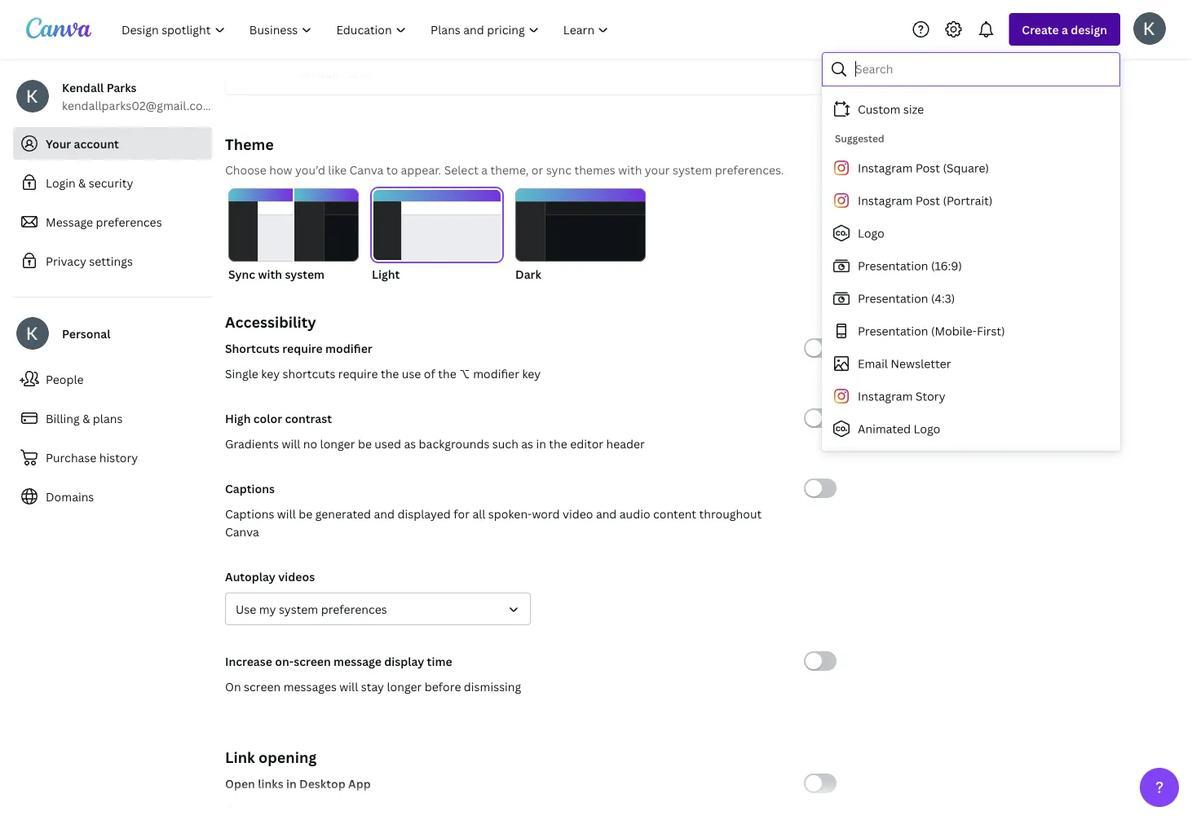 Task type: describe. For each thing, give the bounding box(es) containing it.
privacy settings
[[46, 253, 133, 269]]

the left ⌥
[[438, 366, 457, 381]]

theme
[[225, 134, 274, 154]]

presentation for presentation (4:3)
[[858, 291, 929, 306]]

gradients
[[225, 436, 279, 452]]

billing & plans link
[[13, 402, 212, 435]]

animated
[[858, 421, 911, 437]]

content
[[653, 506, 697, 522]]

instagram story link
[[822, 380, 1114, 413]]

sync with system
[[228, 266, 325, 282]]

(16:9)
[[932, 258, 963, 274]]

(mobile-
[[932, 323, 977, 339]]

suggested
[[835, 132, 885, 145]]

select
[[444, 162, 479, 177]]

web
[[541, 802, 564, 817]]

kendallparks02@gmail.com
[[62, 97, 213, 113]]

1 and from the left
[[374, 506, 395, 522]]

open links in desktop app
[[225, 776, 371, 792]]

1 as from the left
[[404, 436, 416, 452]]

animated logo link
[[822, 413, 1114, 445]]

a inside theme choose how you'd like canva to appear. select a theme, or sync themes with your system preferences.
[[482, 162, 488, 177]]

dark
[[516, 266, 542, 282]]

captions will be generated and displayed for all spoken-word video and audio content throughout canva
[[225, 506, 762, 540]]

0 vertical spatial preferences
[[96, 214, 162, 230]]

system for sync with system
[[285, 266, 325, 282]]

& for login
[[78, 175, 86, 190]]

1 vertical spatial in
[[286, 776, 297, 792]]

login & security
[[46, 175, 133, 190]]

throughout
[[700, 506, 762, 522]]

instagram post (square)
[[858, 160, 990, 176]]

newsletter
[[891, 356, 952, 372]]

animated logo
[[858, 421, 941, 437]]

create
[[1022, 22, 1059, 37]]

link opening
[[225, 748, 317, 768]]

sync
[[228, 266, 255, 282]]

canva inside theme choose how you'd like canva to appear. select a theme, or sync themes with your system preferences.
[[350, 162, 384, 177]]

contrast
[[285, 411, 332, 426]]

first)
[[977, 323, 1006, 339]]

before
[[425, 679, 461, 695]]

opening
[[259, 748, 317, 768]]

Use my system preferences button
[[225, 593, 531, 626]]

instagram post (portrait) link
[[822, 184, 1114, 217]]

(square)
[[943, 160, 990, 176]]

shortcuts
[[225, 341, 280, 356]]

plans
[[93, 411, 123, 426]]

accessibility
[[225, 312, 316, 332]]

settings
[[89, 253, 133, 269]]

on screen messages will stay longer before dismissing
[[225, 679, 521, 695]]

how
[[269, 162, 292, 177]]

captions for captions
[[225, 481, 275, 496]]

gradients will no longer be used as backgrounds such as in the editor header
[[225, 436, 645, 452]]

with inside button
[[258, 266, 282, 282]]

0 horizontal spatial longer
[[320, 436, 355, 452]]

0 horizontal spatial desktop
[[299, 776, 346, 792]]

message
[[334, 654, 382, 669]]

parks for kendall parks kendallparks02@gmail.com
[[107, 80, 137, 95]]

backgrounds
[[419, 436, 490, 452]]

themes
[[575, 162, 616, 177]]

preferences inside button
[[321, 602, 387, 617]]

instagram for instagram post (square)
[[858, 160, 913, 176]]

captions for captions will be generated and displayed for all spoken-word video and audio content throughout canva
[[225, 506, 274, 522]]

editor
[[570, 436, 604, 452]]

0 horizontal spatial logo
[[858, 226, 885, 241]]

browser.
[[567, 802, 614, 817]]

single
[[225, 366, 258, 381]]

link
[[225, 748, 255, 768]]

single key shortcuts require the use of the ⌥ modifier key
[[225, 366, 541, 381]]

spoken-
[[489, 506, 532, 522]]

increase
[[225, 654, 272, 669]]

1 vertical spatial screen
[[244, 679, 281, 695]]

1 vertical spatial app
[[437, 802, 460, 817]]

your account
[[46, 136, 119, 151]]

create a design button
[[1009, 13, 1121, 46]]

your account link
[[13, 127, 212, 160]]

1 vertical spatial modifier
[[473, 366, 520, 381]]

Sync with system button
[[228, 188, 359, 283]]

will for no
[[282, 436, 301, 452]]

account
[[74, 136, 119, 151]]

presentation for presentation (mobile-first)
[[858, 323, 929, 339]]

1 vertical spatial of
[[506, 802, 517, 817]]

a inside "create a design" dropdown button
[[1062, 22, 1069, 37]]

video
[[563, 506, 593, 522]]

instagram post (square) link
[[822, 152, 1114, 184]]

links for are
[[262, 802, 287, 817]]

1 key from the left
[[261, 366, 280, 381]]

email newsletter
[[858, 356, 952, 372]]

logo link
[[822, 217, 1114, 250]]

displayed
[[398, 506, 451, 522]]

presentation (mobile-first)
[[858, 323, 1006, 339]]

2 vertical spatial canva
[[225, 802, 259, 817]]

be inside captions will be generated and displayed for all spoken-word video and audio content throughout canva
[[299, 506, 313, 522]]

& for billing
[[83, 411, 90, 426]]

the right opened
[[368, 802, 386, 817]]

will for be
[[277, 506, 296, 522]]

design
[[1071, 22, 1108, 37]]

time
[[427, 654, 452, 669]]

2 horizontal spatial in
[[536, 436, 546, 452]]

custom size button
[[822, 93, 1114, 126]]

login
[[46, 175, 76, 190]]

choose
[[225, 162, 267, 177]]

display
[[384, 654, 424, 669]]

privacy
[[46, 253, 86, 269]]

used
[[375, 436, 401, 452]]

kendall parks kendallparks02@gmail.com
[[62, 80, 213, 113]]

0 horizontal spatial modifier
[[326, 341, 373, 356]]

no
[[303, 436, 317, 452]]

Search search field
[[856, 54, 1109, 85]]

your
[[645, 162, 670, 177]]

sync
[[546, 162, 572, 177]]



Task type: locate. For each thing, give the bounding box(es) containing it.
1 presentation from the top
[[858, 258, 929, 274]]

0 vertical spatial presentation
[[858, 258, 929, 274]]

videos
[[278, 569, 315, 585]]

the left editor
[[549, 436, 568, 452]]

and right video
[[596, 506, 617, 522]]

parks inside kendall parks kendallparks02@gmail.com
[[107, 80, 137, 95]]

1 horizontal spatial key
[[522, 366, 541, 381]]

open
[[225, 776, 255, 792]]

1 vertical spatial desktop
[[389, 802, 435, 817]]

1 vertical spatial longer
[[387, 679, 422, 695]]

instagram post (portrait)
[[858, 193, 993, 208]]

0 horizontal spatial with
[[258, 266, 282, 282]]

1 instagram from the top
[[858, 160, 913, 176]]

0 vertical spatial &
[[78, 175, 86, 190]]

message
[[46, 214, 93, 230]]

message preferences link
[[13, 206, 212, 238]]

will left stay
[[340, 679, 358, 695]]

1 vertical spatial instagram
[[858, 193, 913, 208]]

1 captions from the top
[[225, 481, 275, 496]]

system right the my on the bottom left of page
[[279, 602, 318, 617]]

presentation up presentation (4:3)
[[858, 258, 929, 274]]

1 vertical spatial presentation
[[858, 291, 929, 306]]

1 vertical spatial canva
[[225, 524, 259, 540]]

canva left to
[[350, 162, 384, 177]]

1 vertical spatial logo
[[914, 421, 941, 437]]

instead
[[462, 802, 503, 817]]

kendall parks image
[[1134, 12, 1167, 45]]

desktop up opened
[[299, 776, 346, 792]]

canva
[[350, 162, 384, 177], [225, 524, 259, 540], [225, 802, 259, 817]]

will inside captions will be generated and displayed for all spoken-word video and audio content throughout canva
[[277, 506, 296, 522]]

instagram down instagram post (square)
[[858, 193, 913, 208]]

& right login
[[78, 175, 86, 190]]

messages
[[284, 679, 337, 695]]

2 as from the left
[[521, 436, 534, 452]]

screen
[[294, 654, 331, 669], [244, 679, 281, 695]]

1 vertical spatial with
[[258, 266, 282, 282]]

1 horizontal spatial be
[[358, 436, 372, 452]]

presentation
[[858, 258, 929, 274], [858, 291, 929, 306], [858, 323, 929, 339]]

1 vertical spatial links
[[262, 802, 287, 817]]

of
[[424, 366, 436, 381], [506, 802, 517, 817]]

top level navigation element
[[111, 13, 623, 46]]

require right the shortcuts in the left top of the page
[[338, 366, 378, 381]]

links left are
[[262, 802, 287, 817]]

parks
[[342, 65, 371, 80], [107, 80, 137, 95]]

in right such
[[536, 436, 546, 452]]

0 horizontal spatial as
[[404, 436, 416, 452]]

Light button
[[372, 188, 503, 283]]

1 vertical spatial require
[[338, 366, 378, 381]]

0 horizontal spatial preferences
[[96, 214, 162, 230]]

on-
[[275, 654, 294, 669]]

in
[[536, 436, 546, 452], [286, 776, 297, 792], [355, 802, 365, 817]]

0 horizontal spatial app
[[348, 776, 371, 792]]

preferences down login & security link
[[96, 214, 162, 230]]

Dark button
[[516, 188, 646, 283]]

kendall down top level navigation element
[[298, 65, 339, 80]]

history
[[99, 450, 138, 465]]

you'd
[[295, 162, 325, 177]]

modifier right ⌥
[[473, 366, 520, 381]]

such
[[493, 436, 519, 452]]

create a design
[[1022, 22, 1108, 37]]

instagram inside instagram post (portrait) 'link'
[[858, 193, 913, 208]]

post down instagram post (square)
[[916, 193, 941, 208]]

screen up 'messages'
[[294, 654, 331, 669]]

purchase history
[[46, 450, 138, 465]]

0 vertical spatial with
[[619, 162, 642, 177]]

system up accessibility
[[285, 266, 325, 282]]

domains
[[46, 489, 94, 505]]

0 vertical spatial screen
[[294, 654, 331, 669]]

high
[[225, 411, 251, 426]]

1 vertical spatial be
[[299, 506, 313, 522]]

1 vertical spatial &
[[83, 411, 90, 426]]

1 horizontal spatial a
[[1062, 22, 1069, 37]]

custom size
[[858, 102, 924, 117]]

preferences.
[[715, 162, 784, 177]]

a left design
[[1062, 22, 1069, 37]]

links for in
[[258, 776, 284, 792]]

autoplay videos
[[225, 569, 315, 585]]

preferences up message at the left bottom
[[321, 602, 387, 617]]

presentation up email newsletter
[[858, 323, 929, 339]]

kendall inside kendall parks kendallparks02@gmail.com
[[62, 80, 104, 95]]

shortcuts
[[283, 366, 336, 381]]

with right sync
[[258, 266, 282, 282]]

custom
[[858, 102, 901, 117]]

0 vertical spatial links
[[258, 776, 284, 792]]

security
[[89, 175, 133, 190]]

3 instagram from the top
[[858, 389, 913, 404]]

longer
[[320, 436, 355, 452], [387, 679, 422, 695]]

1 horizontal spatial require
[[338, 366, 378, 381]]

0 horizontal spatial screen
[[244, 679, 281, 695]]

1 horizontal spatial as
[[521, 436, 534, 452]]

stay
[[361, 679, 384, 695]]

instagram inside instagram story link
[[858, 389, 913, 404]]

instagram for instagram post (portrait)
[[858, 193, 913, 208]]

1 post from the top
[[916, 160, 941, 176]]

with
[[619, 162, 642, 177], [258, 266, 282, 282]]

2 vertical spatial presentation
[[858, 323, 929, 339]]

0 horizontal spatial and
[[374, 506, 395, 522]]

story
[[916, 389, 946, 404]]

0 horizontal spatial parks
[[107, 80, 137, 95]]

1 horizontal spatial preferences
[[321, 602, 387, 617]]

kendall for kendall parks
[[298, 65, 339, 80]]

0 vertical spatial desktop
[[299, 776, 346, 792]]

0 vertical spatial modifier
[[326, 341, 373, 356]]

require
[[283, 341, 323, 356], [338, 366, 378, 381]]

post for (square)
[[916, 160, 941, 176]]

system inside button
[[279, 602, 318, 617]]

1 horizontal spatial parks
[[342, 65, 371, 80]]

& left "plans"
[[83, 411, 90, 426]]

autoplay
[[225, 569, 276, 585]]

like
[[328, 162, 347, 177]]

be left generated
[[299, 506, 313, 522]]

(portrait)
[[943, 193, 993, 208]]

1 horizontal spatial app
[[437, 802, 460, 817]]

0 vertical spatial instagram
[[858, 160, 913, 176]]

modifier up single key shortcuts require the use of the ⌥ modifier key
[[326, 341, 373, 356]]

system right your
[[673, 162, 712, 177]]

preferences
[[96, 214, 162, 230], [321, 602, 387, 617]]

system
[[673, 162, 712, 177], [285, 266, 325, 282], [279, 602, 318, 617]]

1 vertical spatial post
[[916, 193, 941, 208]]

1 horizontal spatial with
[[619, 162, 642, 177]]

captions inside captions will be generated and displayed for all spoken-word video and audio content throughout canva
[[225, 506, 274, 522]]

captions up autoplay
[[225, 506, 274, 522]]

all
[[473, 506, 486, 522]]

screen down increase in the bottom of the page
[[244, 679, 281, 695]]

people
[[46, 372, 84, 387]]

with inside theme choose how you'd like canva to appear. select a theme, or sync themes with your system preferences.
[[619, 162, 642, 177]]

post inside instagram post (portrait) 'link'
[[916, 193, 941, 208]]

logo up presentation (16:9)
[[858, 226, 885, 241]]

2 and from the left
[[596, 506, 617, 522]]

will left generated
[[277, 506, 296, 522]]

1 horizontal spatial modifier
[[473, 366, 520, 381]]

0 vertical spatial require
[[283, 341, 323, 356]]

kendall for kendall parks kendallparks02@gmail.com
[[62, 80, 104, 95]]

0 vertical spatial a
[[1062, 22, 1069, 37]]

1 horizontal spatial screen
[[294, 654, 331, 669]]

post up the instagram post (portrait)
[[916, 160, 941, 176]]

2 vertical spatial system
[[279, 602, 318, 617]]

1 horizontal spatial in
[[355, 802, 365, 817]]

0 horizontal spatial a
[[482, 162, 488, 177]]

login & security link
[[13, 166, 212, 199]]

are
[[290, 802, 307, 817]]

privacy settings link
[[13, 245, 212, 277]]

desktop left instead
[[389, 802, 435, 817]]

1 horizontal spatial of
[[506, 802, 517, 817]]

0 vertical spatial longer
[[320, 436, 355, 452]]

canva inside captions will be generated and displayed for all spoken-word video and audio content throughout canva
[[225, 524, 259, 540]]

(4:3)
[[932, 291, 956, 306]]

shortcuts require modifier
[[225, 341, 373, 356]]

your
[[46, 136, 71, 151]]

message preferences
[[46, 214, 162, 230]]

captions down gradients
[[225, 481, 275, 496]]

domains link
[[13, 480, 212, 513]]

in up are
[[286, 776, 297, 792]]

0 vertical spatial will
[[282, 436, 301, 452]]

0 horizontal spatial kendall
[[62, 80, 104, 95]]

appear.
[[401, 162, 442, 177]]

instagram for instagram story
[[858, 389, 913, 404]]

of right instead
[[506, 802, 517, 817]]

1 horizontal spatial desktop
[[389, 802, 435, 817]]

as
[[404, 436, 416, 452], [521, 436, 534, 452]]

presentation down presentation (16:9)
[[858, 291, 929, 306]]

1 horizontal spatial and
[[596, 506, 617, 522]]

presentation (16:9) link
[[822, 250, 1114, 282]]

2 presentation from the top
[[858, 291, 929, 306]]

0 horizontal spatial require
[[283, 341, 323, 356]]

0 vertical spatial canva
[[350, 162, 384, 177]]

0 horizontal spatial in
[[286, 776, 297, 792]]

the left use
[[381, 366, 399, 381]]

2 captions from the top
[[225, 506, 274, 522]]

key right ⌥
[[522, 366, 541, 381]]

size
[[904, 102, 924, 117]]

1 vertical spatial preferences
[[321, 602, 387, 617]]

0 vertical spatial logo
[[858, 226, 885, 241]]

0 vertical spatial system
[[673, 162, 712, 177]]

instagram down suggested
[[858, 160, 913, 176]]

theme choose how you'd like canva to appear. select a theme, or sync themes with your system preferences.
[[225, 134, 784, 177]]

email newsletter link
[[822, 348, 1114, 380]]

0 vertical spatial in
[[536, 436, 546, 452]]

2 post from the top
[[916, 193, 941, 208]]

purchase
[[46, 450, 97, 465]]

on
[[225, 679, 241, 695]]

high color contrast
[[225, 411, 332, 426]]

system inside theme choose how you'd like canva to appear. select a theme, or sync themes with your system preferences.
[[673, 162, 712, 177]]

of right use
[[424, 366, 436, 381]]

⌥
[[459, 366, 470, 381]]

0 vertical spatial be
[[358, 436, 372, 452]]

system for use my system preferences
[[279, 602, 318, 617]]

as right such
[[521, 436, 534, 452]]

kendall up your account
[[62, 80, 104, 95]]

app up opened
[[348, 776, 371, 792]]

post for (portrait)
[[916, 193, 941, 208]]

0 vertical spatial post
[[916, 160, 941, 176]]

canva links are opened in the desktop app instead of the web browser.
[[225, 802, 614, 817]]

3 presentation from the top
[[858, 323, 929, 339]]

0 vertical spatial of
[[424, 366, 436, 381]]

increase on-screen message display time
[[225, 654, 452, 669]]

post
[[916, 160, 941, 176], [916, 193, 941, 208]]

a right select
[[482, 162, 488, 177]]

post inside the instagram post (square) link
[[916, 160, 941, 176]]

2 instagram from the top
[[858, 193, 913, 208]]

0 horizontal spatial of
[[424, 366, 436, 381]]

1 horizontal spatial longer
[[387, 679, 422, 695]]

for
[[454, 506, 470, 522]]

longer down display
[[387, 679, 422, 695]]

parks up kendallparks02@gmail.com
[[107, 80, 137, 95]]

2 vertical spatial will
[[340, 679, 358, 695]]

opened
[[310, 802, 352, 817]]

logo down story
[[914, 421, 941, 437]]

be left used
[[358, 436, 372, 452]]

will
[[282, 436, 301, 452], [277, 506, 296, 522], [340, 679, 358, 695]]

parks down top level navigation element
[[342, 65, 371, 80]]

1 vertical spatial a
[[482, 162, 488, 177]]

and left displayed
[[374, 506, 395, 522]]

2 key from the left
[[522, 366, 541, 381]]

canva down open
[[225, 802, 259, 817]]

parks for kendall parks
[[342, 65, 371, 80]]

0 horizontal spatial be
[[299, 506, 313, 522]]

2 vertical spatial in
[[355, 802, 365, 817]]

as right used
[[404, 436, 416, 452]]

1 vertical spatial captions
[[225, 506, 274, 522]]

key
[[261, 366, 280, 381], [522, 366, 541, 381]]

longer right no on the left of the page
[[320, 436, 355, 452]]

links
[[258, 776, 284, 792], [262, 802, 287, 817]]

presentation for presentation (16:9)
[[858, 258, 929, 274]]

instagram up animated
[[858, 389, 913, 404]]

email
[[858, 356, 888, 372]]

dismissing
[[464, 679, 521, 695]]

system inside button
[[285, 266, 325, 282]]

app left instead
[[437, 802, 460, 817]]

a
[[1062, 22, 1069, 37], [482, 162, 488, 177]]

billing & plans
[[46, 411, 123, 426]]

1 horizontal spatial logo
[[914, 421, 941, 437]]

key right single
[[261, 366, 280, 381]]

will left no on the left of the page
[[282, 436, 301, 452]]

the left web
[[520, 802, 539, 817]]

1 horizontal spatial kendall
[[298, 65, 339, 80]]

canva up autoplay
[[225, 524, 259, 540]]

audio
[[620, 506, 651, 522]]

and
[[374, 506, 395, 522], [596, 506, 617, 522]]

0 vertical spatial app
[[348, 776, 371, 792]]

0 horizontal spatial key
[[261, 366, 280, 381]]

require up the shortcuts in the left top of the page
[[283, 341, 323, 356]]

1 vertical spatial system
[[285, 266, 325, 282]]

links down link opening
[[258, 776, 284, 792]]

presentation (4:3)
[[858, 291, 956, 306]]

0 vertical spatial captions
[[225, 481, 275, 496]]

light
[[372, 266, 400, 282]]

generated
[[315, 506, 371, 522]]

with left your
[[619, 162, 642, 177]]

presentation (16:9)
[[858, 258, 963, 274]]

1 vertical spatial will
[[277, 506, 296, 522]]

2 vertical spatial instagram
[[858, 389, 913, 404]]

in right opened
[[355, 802, 365, 817]]



Task type: vqa. For each thing, say whether or not it's contained in the screenshot.
Projects button
no



